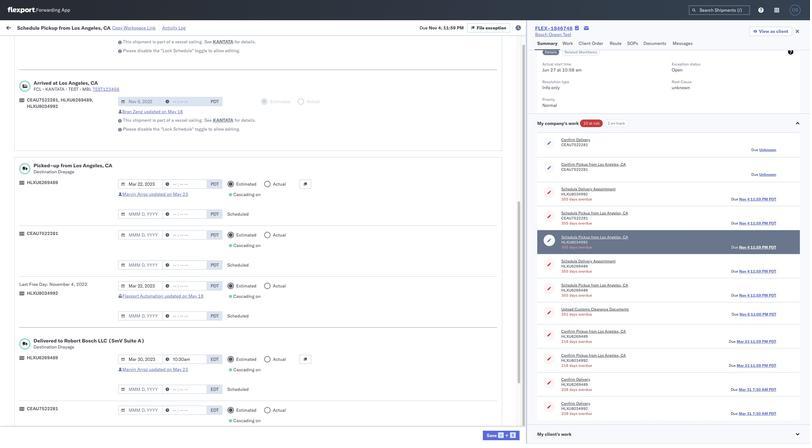 Task type: describe. For each thing, give the bounding box(es) containing it.
estimated for 1st -- : -- -- text box
[[236, 181, 257, 187]]

documents inside button
[[609, 307, 629, 312]]

355 for schedule delivery appointment hlxu6269489
[[561, 269, 568, 274]]

drayage inside delivered to robert bosch llc (smv suite a) destination drayage
[[58, 344, 74, 350]]

resolution type info only
[[542, 79, 569, 91]]

marvin for ca
[[122, 191, 136, 197]]

test123456
[[93, 86, 119, 92]]

exception
[[486, 25, 506, 31]]

2 the from the top
[[153, 126, 160, 132]]

3 cascading on from the top
[[233, 294, 261, 299]]

overdue for schedule pickup from los angeles, ca hlxu8034992
[[578, 245, 592, 250]]

pickup for schedule pickup from los angeles, ca hlxu8034992
[[578, 235, 590, 240]]

ca for schedule pickup from los angeles, ca hlxu8034992
[[623, 235, 628, 240]]

only
[[551, 85, 560, 91]]

normal
[[542, 103, 557, 108]]

11:59 for schedule delivery appointment hlxu8034992
[[751, 197, 761, 202]]

schedule pickup from los angeles, ca copy workspace link
[[17, 25, 156, 31]]

picked-
[[34, 162, 53, 169]]

documents button
[[641, 38, 670, 50]]

confirm delivery button for hlxu8034992
[[561, 401, 590, 406]]

4 for schedule pickup from los angeles, ca hlxu6269489
[[747, 293, 750, 298]]

confirm delivery hlxu8034992
[[561, 401, 590, 411]]

209 days overdue for hlxu8034992
[[561, 411, 592, 416]]

mmm d, yyyy text field for fifth -- : -- -- text box from the bottom of the page
[[118, 209, 163, 219]]

-- : -- -- text field for 5th mmm d, yyyy text field from the top of the page
[[162, 281, 207, 291]]

a)
[[138, 338, 145, 344]]

2 part from the top
[[157, 117, 165, 123]]

1 mmm d, yyyy text field from the top
[[118, 97, 163, 106]]

1 please from the top
[[123, 48, 136, 53]]

2 editing. from the top
[[225, 126, 240, 132]]

10:58
[[562, 67, 575, 73]]

os
[[792, 8, 798, 12]]

schedule delivery appointment button for hlxu6269489
[[561, 259, 616, 264]]

arroz for delivered to robert bosch llc (smv suite a)
[[137, 367, 148, 372]]

company's
[[545, 121, 567, 126]]

overdue for schedule delivery appointment hlxu8034992
[[578, 197, 592, 202]]

sailing. for second kantata link from the bottom of the page
[[189, 39, 203, 45]]

delivery for schedule delivery appointment hlxu6269489
[[578, 259, 592, 264]]

start
[[555, 62, 563, 66]]

4 -- : -- -- text field from the top
[[162, 311, 207, 321]]

am
[[576, 67, 582, 73]]

ceau7522281 inside schedule pickup from los angeles, ca ceau7522281
[[561, 216, 588, 221]]

angeles, for schedule pickup from los angeles, ca hlxu8034992
[[607, 235, 622, 240]]

mbl
[[82, 86, 92, 92]]

355 days overdue for schedule pickup from los angeles, ca hlxu6269489
[[561, 293, 592, 298]]

scheduled for 1st -- : -- -- text box
[[227, 211, 249, 217]]

last
[[19, 282, 28, 287]]

hlxu6269489 inside confirm delivery hlxu6269489
[[561, 382, 588, 387]]

exception status open
[[672, 62, 701, 73]]

confirm pickup from los angeles, ca button for hlxu6269489
[[561, 329, 626, 334]]

destination inside delivered to robert bosch llc (smv suite a) destination drayage
[[34, 344, 57, 350]]

resolution
[[542, 79, 561, 84]]

nov for schedule delivery appointment hlxu6269489
[[739, 269, 746, 274]]

2 schedule" from the top
[[173, 126, 194, 132]]

hlxu6269489 down delivered
[[27, 355, 58, 361]]

overdue for confirm delivery hlxu8034992
[[578, 411, 592, 416]]

time
[[564, 62, 571, 66]]

2022
[[76, 282, 87, 287]]

1 vertical spatial 4,
[[71, 282, 75, 287]]

hlxu6269489 inside schedule delivery appointment hlxu6269489
[[561, 264, 588, 269]]

flexport
[[122, 293, 139, 299]]

4 due nov 4 11:59 pm pdt from the top
[[731, 269, 776, 274]]

nov for schedule pickup from los angeles, ca hlxu8034992
[[739, 245, 746, 250]]

to inside delivered to robert bosch llc (smv suite a) destination drayage
[[58, 338, 63, 344]]

suite
[[124, 338, 136, 344]]

angeles, for schedule pickup from los angeles, ca ceau7522281
[[607, 211, 622, 216]]

0 vertical spatial to
[[208, 48, 212, 53]]

pm for schedule delivery appointment hlxu6269489
[[762, 269, 768, 274]]

kantata inside arrived at los angeles, ca fcl • kantata • test • mbl test123456
[[45, 86, 65, 92]]

due nov 4, 11:59 pm
[[420, 25, 464, 31]]

view as client button
[[749, 27, 792, 36]]

angeles, for confirm pickup from los angeles, ca ceau7522281 due unknown
[[605, 162, 620, 167]]

details
[[545, 50, 557, 54]]

209 for confirm delivery hlxu6269489
[[561, 387, 568, 392]]

delivery for confirm delivery hlxu6269489
[[576, 377, 590, 382]]

2 on track
[[608, 121, 625, 126]]

1 toggle from the top
[[195, 48, 207, 53]]

3 scheduled from the top
[[227, 313, 249, 319]]

unknown inside confirm delivery ceau7522281 due unknown
[[759, 147, 776, 152]]

due for schedule pickup from los angeles, ca hlxu8034992
[[731, 245, 738, 250]]

delivery for confirm delivery hlxu8034992
[[576, 401, 590, 406]]

1 -- : -- -- text field from the top
[[162, 97, 207, 106]]

0 vertical spatial 4,
[[438, 25, 442, 31]]

hlxu8034992 inside schedule delivery appointment hlxu8034992
[[561, 192, 588, 197]]

route button
[[607, 38, 625, 50]]

days for schedule delivery appointment hlxu8034992
[[569, 197, 577, 202]]

schedule for schedule pickup from los angeles, ca hlxu6269489
[[561, 283, 577, 288]]

1 • from the left
[[43, 86, 44, 92]]

exception
[[672, 62, 689, 66]]

messages button
[[670, 38, 696, 50]]

2 for from the top
[[235, 117, 240, 123]]

2 -- : -- -- text field from the top
[[162, 209, 207, 219]]

days for schedule pickup from los angeles, ca hlxu8034992
[[569, 245, 577, 250]]

zeng
[[133, 109, 143, 115]]

cascading for 1st -- : -- -- text box
[[233, 192, 255, 197]]

upload customs clearance documents
[[561, 307, 629, 312]]

llc
[[98, 338, 107, 344]]

from for schedule pickup from los angeles, ca ceau7522281
[[591, 211, 599, 216]]

workspace
[[124, 25, 146, 31]]

6 -- : -- -- text field from the top
[[162, 406, 207, 415]]

due nov 8 11:00 pm pst
[[732, 312, 776, 317]]

1 nov 4 11:59 pm pdt button from the top
[[739, 197, 776, 202]]

1846748
[[551, 25, 573, 31]]

up
[[53, 162, 59, 169]]

los for confirm pickup from los angeles, ca hlxu8034992
[[598, 353, 604, 358]]

355 days overdue for schedule pickup from los angeles, ca ceau7522281
[[561, 221, 592, 226]]

10 at risk
[[583, 121, 600, 126]]

confirm pickup from los angeles, ca hlxu8034992
[[561, 353, 626, 363]]

schedule pickup from los angeles, ca hlxu6269489
[[561, 283, 628, 293]]

1 -- : -- -- text field from the top
[[162, 179, 207, 189]]

2 • from the left
[[66, 86, 67, 92]]

ceau7522281 inside confirm delivery ceau7522281 due unknown
[[561, 142, 588, 147]]

overdue for confirm pickup from los angeles, ca hlxu6269489
[[578, 339, 592, 344]]

actual inside actual start time jun 27 at 10:58 am
[[542, 62, 554, 66]]

flexport. image
[[8, 7, 36, 13]]

activity
[[162, 25, 177, 31]]

my for my company's work
[[537, 121, 544, 126]]

2 please from the top
[[123, 126, 136, 132]]

2 edt from the top
[[211, 387, 219, 392]]

days for schedule pickup from los angeles, ca hlxu6269489
[[569, 293, 577, 298]]

351 days overdue
[[561, 312, 592, 317]]

customs
[[575, 307, 590, 312]]

1 part from the top
[[157, 39, 165, 45]]

1 due nov 4 11:59 pm pdt from the top
[[731, 197, 776, 202]]

angeles, inside arrived at los angeles, ca fcl • kantata • test • mbl test123456
[[68, 80, 89, 86]]

1 kantata link from the top
[[213, 39, 233, 45]]

3 • from the left
[[80, 86, 81, 92]]

pm for confirm pickup from los angeles, ca hlxu6269489
[[762, 339, 768, 344]]

days for schedule delivery appointment hlxu6269489
[[569, 269, 577, 274]]

confirm pickup from los angeles, ca ceau7522281 due unknown
[[561, 162, 776, 177]]

355 days overdue for schedule delivery appointment hlxu8034992
[[561, 197, 592, 202]]

schedule for schedule pickup from los angeles, ca hlxu8034992
[[561, 235, 577, 240]]

10
[[583, 121, 588, 126]]

pickup for schedule pickup from los angeles, ca hlxu6269489
[[578, 283, 590, 288]]

confirm delivery button for hlxu6269489
[[561, 377, 590, 382]]

11:59 for confirm pickup from los angeles, ca hlxu6269489
[[751, 339, 761, 344]]

edt for 5th -- : -- -- text box
[[211, 357, 219, 362]]

days for confirm pickup from los angeles, ca hlxu6269489
[[569, 339, 577, 344]]

3 cascading from the top
[[233, 294, 255, 299]]

2 allow from the top
[[214, 126, 224, 132]]

arrived
[[34, 80, 52, 86]]

ceau7522281 inside confirm pickup from los angeles, ca ceau7522281 due unknown
[[561, 167, 588, 172]]

pickup for confirm pickup from los angeles, ca ceau7522281 due unknown
[[576, 162, 588, 167]]

cascading for 5th -- : -- -- text box
[[233, 367, 255, 373]]

-- : -- -- text field for fourth mmm d, yyyy text box from the top
[[162, 385, 207, 394]]

2 kantata link from the top
[[213, 117, 233, 123]]

1 please disable the "lock schedule" toggle to allow editing. from the top
[[123, 48, 240, 53]]

estimated for fourth -- : -- -- text box from the bottom of the page
[[236, 232, 257, 238]]

schedule pickup from los angeles, ca button for hlxu8034992
[[561, 235, 628, 240]]

pm for schedule pickup from los angeles, ca ceau7522281
[[762, 221, 768, 226]]

5 mmm d, yyyy text field from the top
[[118, 281, 163, 291]]

6 overdue from the top
[[578, 312, 592, 317]]

2 cascading on from the top
[[233, 243, 261, 248]]

355 days overdue for schedule delivery appointment hlxu6269489
[[561, 269, 592, 274]]

delivered to robert bosch llc (smv suite a) destination drayage
[[34, 338, 145, 350]]

angeles, for picked-up from los angeles, ca destination drayage
[[83, 162, 104, 169]]

1 for from the top
[[235, 39, 240, 45]]

flex-1846748 link
[[535, 25, 573, 31]]

mmm d, yyyy text field for fourth -- : -- -- text box from the bottom of the page
[[118, 230, 163, 240]]

4 mmm d, yyyy text field from the top
[[118, 385, 163, 394]]

11:59 for schedule pickup from los angeles, ca hlxu8034992
[[751, 245, 761, 250]]

1 cascading on from the top
[[233, 192, 261, 197]]

mmm d, yyyy text field for 1st -- : -- -- text box
[[118, 179, 163, 189]]

fcl
[[34, 86, 42, 92]]

216 for confirm pickup from los angeles, ca hlxu6269489
[[561, 339, 568, 344]]

appointment for schedule delivery appointment hlxu8034992
[[593, 187, 616, 191]]

Search Shipments (/) text field
[[689, 5, 750, 15]]

my client's work button
[[527, 425, 810, 444]]

summary
[[537, 41, 558, 46]]

is for second kantata link from the bottom of the page
[[153, 39, 156, 45]]

messages
[[673, 41, 693, 46]]

flex-1846748
[[535, 25, 573, 31]]

free
[[29, 282, 38, 287]]

5 estimated from the top
[[236, 408, 257, 413]]

3 estimated from the top
[[236, 283, 257, 289]]

route
[[610, 41, 622, 46]]

nov 4 11:59 pm pdt button for hlxu6269489
[[739, 293, 776, 298]]

from for schedule pickup from los angeles, ca hlxu6269489
[[591, 283, 599, 288]]

2 mmm d, yyyy text field from the top
[[118, 311, 163, 321]]

bran zeng updated on may 18 button
[[122, 109, 183, 115]]

2 this from the top
[[123, 117, 132, 123]]

hlxu6269489,
[[61, 97, 93, 103]]

related workitems button
[[562, 49, 600, 55]]

automation
[[140, 293, 163, 299]]

november
[[49, 282, 70, 287]]

216 days overdue for hlxu8034992
[[561, 363, 592, 368]]

bosch ocean test link
[[535, 31, 571, 38]]

1 allow from the top
[[214, 48, 224, 53]]

confirm for confirm pickup from los angeles, ca ceau7522281 due unknown
[[561, 162, 575, 167]]

5 cascading from the top
[[233, 418, 255, 424]]

mar for confirm pickup from los angeles, ca hlxu6269489
[[737, 339, 744, 344]]

priority
[[542, 97, 555, 102]]

flexport automation updated on may 18
[[122, 293, 204, 299]]

activity log
[[162, 25, 186, 31]]

day:
[[39, 282, 48, 287]]

hlxu6269489 down picked-
[[27, 180, 58, 185]]

copy
[[112, 25, 123, 31]]

sops button
[[625, 38, 641, 50]]

days for schedule pickup from los angeles, ca ceau7522281
[[569, 221, 577, 226]]

27
[[550, 67, 556, 73]]

this shipment is part of a vessel sailing. see kantata for details. for 2nd kantata link from the top
[[123, 117, 256, 123]]

a for 2nd kantata link from the top
[[172, 117, 174, 123]]

related
[[565, 50, 578, 54]]

unknown button for confirm pickup from los angeles, ca ceau7522281 due unknown
[[759, 172, 776, 177]]

flexport automation updated on may 18 button
[[122, 293, 204, 299]]

upload customs clearance documents button
[[561, 307, 629, 312]]

bosch inside delivered to robert bosch llc (smv suite a) destination drayage
[[82, 338, 97, 344]]

actual for 1st -- : -- -- text box mmm d, yyyy text field
[[273, 181, 286, 187]]

root
[[672, 79, 680, 84]]

schedule for schedule pickup from los angeles, ca ceau7522281
[[561, 211, 577, 216]]

due nov 4 11:59 pm pdt for ceau7522281
[[731, 221, 776, 226]]

confirm pickup from los angeles, ca button for ceau7522281
[[561, 162, 626, 167]]

track
[[616, 121, 625, 126]]

details. for second kantata link from the bottom of the page
[[241, 39, 256, 45]]

due mar 23 11:59 pm pdt for confirm pickup from los angeles, ca hlxu6269489
[[729, 339, 776, 344]]

2 shipment from the top
[[133, 117, 151, 123]]

file exception
[[477, 25, 506, 31]]

2 of from the top
[[166, 117, 170, 123]]

los for picked-up from los angeles, ca destination drayage
[[73, 162, 82, 169]]

from for schedule pickup from los angeles, ca copy workspace link
[[59, 25, 70, 31]]

los for schedule pickup from los angeles, ca hlxu6269489
[[600, 283, 606, 288]]

4 for schedule pickup from los angeles, ca ceau7522281
[[747, 221, 750, 226]]



Task type: vqa. For each thing, say whether or not it's contained in the screenshot.


Task type: locate. For each thing, give the bounding box(es) containing it.
marvin arroz updated on may 23 for delivered to robert bosch llc (smv suite a)
[[122, 367, 188, 372]]

schedule delivery appointment button
[[561, 187, 616, 192], [561, 259, 616, 264]]

confirm pickup from los angeles, ca button down confirm pickup from los angeles, ca hlxu6269489 on the bottom of the page
[[561, 353, 626, 358]]

destination down picked-
[[34, 169, 57, 175]]

ca for schedule pickup from los angeles, ca ceau7522281
[[623, 211, 628, 216]]

2 is from the top
[[153, 117, 156, 123]]

4 mmm d, yyyy text field from the top
[[118, 260, 163, 270]]

days down schedule delivery appointment hlxu8034992
[[569, 197, 577, 202]]

hlxu6269489 up confirm delivery hlxu8034992
[[561, 382, 588, 387]]

1 vertical spatial at
[[53, 80, 58, 86]]

0 vertical spatial allow
[[214, 48, 224, 53]]

of down bran zeng updated on may 18 button
[[166, 117, 170, 123]]

4 days from the top
[[569, 269, 577, 274]]

angeles, inside schedule pickup from los angeles, ca ceau7522281
[[607, 211, 622, 216]]

bran zeng updated on may 18
[[122, 109, 183, 115]]

0 vertical spatial appointment
[[593, 187, 616, 191]]

hlxu8034992 inside ceau7522281, hlxu6269489, hlxu8034992
[[27, 103, 58, 109]]

details.
[[241, 39, 256, 45], [241, 117, 256, 123]]

4 for schedule pickup from los angeles, ca hlxu8034992
[[747, 245, 750, 250]]

confirm for confirm delivery hlxu6269489
[[561, 377, 575, 382]]

los inside schedule pickup from los angeles, ca hlxu8034992
[[600, 235, 606, 240]]

ca inside schedule pickup from los angeles, ca ceau7522281
[[623, 211, 628, 216]]

0 vertical spatial of
[[166, 39, 170, 45]]

355 days overdue down schedule pickup from los angeles, ca ceau7522281
[[561, 221, 592, 226]]

8 days from the top
[[569, 363, 577, 368]]

at inside arrived at los angeles, ca fcl • kantata • test • mbl test123456
[[53, 80, 58, 86]]

ca inside confirm pickup from los angeles, ca hlxu8034992
[[621, 353, 626, 358]]

hlxu6269489 inside 'schedule pickup from los angeles, ca hlxu6269489'
[[561, 288, 588, 293]]

schedule inside schedule pickup from los angeles, ca ceau7522281
[[561, 211, 577, 216]]

pickup up schedule delivery appointment hlxu8034992
[[576, 162, 588, 167]]

0 vertical spatial mar 23 11:59 pm pdt button
[[737, 339, 776, 344]]

4 confirm from the top
[[561, 353, 575, 358]]

delivery inside confirm delivery ceau7522281 due unknown
[[576, 137, 590, 142]]

1 marvin arroz updated on may 23 from the top
[[122, 191, 188, 197]]

0 vertical spatial this shipment is part of a vessel sailing. see kantata for details.
[[123, 39, 256, 45]]

1 vertical spatial allow
[[214, 126, 224, 132]]

1 vertical spatial schedule delivery appointment button
[[561, 259, 616, 264]]

robert
[[64, 338, 81, 344]]

pickup for schedule pickup from los angeles, ca copy workspace link
[[41, 25, 58, 31]]

delivery down 10
[[576, 137, 590, 142]]

angeles, inside confirm pickup from los angeles, ca hlxu6269489
[[605, 329, 620, 334]]

11:59 for schedule delivery appointment hlxu6269489
[[751, 269, 761, 274]]

1 confirm delivery button from the top
[[561, 137, 590, 142]]

1 my from the top
[[537, 121, 544, 126]]

ocean
[[549, 32, 562, 37]]

1 vertical spatial shipment
[[133, 117, 151, 123]]

4 nov 4 11:59 pm pdt button from the top
[[739, 269, 776, 274]]

sailing.
[[189, 39, 203, 45], [189, 117, 203, 123]]

pickup down forwarding
[[41, 25, 58, 31]]

picked-up from los angeles, ca destination drayage
[[34, 162, 112, 175]]

1 vertical spatial disable
[[137, 126, 152, 132]]

confirm delivery button
[[561, 137, 590, 142], [561, 377, 590, 382], [561, 401, 590, 406]]

1 horizontal spatial bosch
[[535, 32, 548, 37]]

overdue for schedule pickup from los angeles, ca hlxu6269489
[[578, 293, 592, 298]]

marvin for (smv
[[122, 367, 136, 372]]

216 up confirm delivery hlxu6269489
[[561, 363, 568, 368]]

pickup inside 'schedule pickup from los angeles, ca hlxu6269489'
[[578, 283, 590, 288]]

sailing. for 2nd kantata link from the top
[[189, 117, 203, 123]]

1 vertical spatial to
[[208, 126, 212, 132]]

0 vertical spatial 7:30
[[753, 387, 761, 392]]

1 unknown button from the top
[[759, 147, 776, 152]]

11:59 for confirm pickup from los angeles, ca hlxu8034992
[[751, 363, 761, 368]]

mar 31 7:30 am pdt button
[[739, 387, 776, 392], [739, 411, 776, 416]]

schedule delivery appointment button up schedule pickup from los angeles, ca ceau7522281
[[561, 187, 616, 192]]

confirm inside confirm pickup from los angeles, ca hlxu8034992
[[561, 353, 575, 358]]

3 355 days overdue from the top
[[561, 245, 592, 250]]

0 horizontal spatial documents
[[609, 307, 629, 312]]

on
[[162, 109, 167, 115], [611, 121, 615, 126], [167, 191, 172, 197], [256, 192, 261, 197], [256, 243, 261, 248], [182, 293, 187, 299], [256, 294, 261, 299], [167, 367, 172, 372], [256, 367, 261, 373], [256, 418, 261, 424]]

1 vertical spatial schedule"
[[173, 126, 194, 132]]

7:30
[[753, 387, 761, 392], [753, 411, 761, 416]]

overdue down schedule delivery appointment hlxu8034992
[[578, 197, 592, 202]]

355 days overdue down schedule pickup from los angeles, ca hlxu8034992
[[561, 245, 592, 250]]

schedule pickup from los angeles, ca button down schedule delivery appointment hlxu6269489
[[561, 283, 628, 288]]

351
[[561, 312, 568, 317]]

0 vertical spatial drayage
[[58, 169, 74, 175]]

updated for "marvin arroz updated on may 23" button corresponding to picked-up from los angeles, ca
[[149, 191, 166, 197]]

1 mmm d, yyyy text field from the top
[[118, 179, 163, 189]]

2 due mar 31 7:30 am pdt from the top
[[731, 411, 776, 416]]

days up upload
[[569, 293, 577, 298]]

see for 2nd kantata link from the top
[[204, 117, 212, 123]]

-- : -- -- text field
[[162, 97, 207, 106], [162, 260, 207, 270], [162, 281, 207, 291], [162, 385, 207, 394]]

due for schedule pickup from los angeles, ca ceau7522281
[[731, 221, 738, 226]]

ca for schedule pickup from los angeles, ca hlxu6269489
[[623, 283, 628, 288]]

shipment down "zeng"
[[133, 117, 151, 123]]

may
[[168, 109, 176, 115], [173, 191, 181, 197], [188, 293, 197, 299], [173, 367, 181, 372]]

2 209 from the top
[[561, 411, 568, 416]]

0 vertical spatial see
[[204, 39, 212, 45]]

forwarding app
[[36, 7, 70, 13]]

0 vertical spatial toggle
[[195, 48, 207, 53]]

from inside schedule pickup from los angeles, ca ceau7522281
[[591, 211, 599, 216]]

documents right clearance
[[609, 307, 629, 312]]

confirm inside confirm delivery ceau7522281 due unknown
[[561, 137, 575, 142]]

workitems
[[579, 50, 597, 54]]

mmm d, yyyy text field for 6th -- : -- -- text box
[[118, 406, 163, 415]]

los for schedule pickup from los angeles, ca ceau7522281
[[600, 211, 606, 216]]

ca inside confirm pickup from los angeles, ca ceau7522281 due unknown
[[621, 162, 626, 167]]

hlxu6269489 up 'schedule pickup from los angeles, ca hlxu6269489'
[[561, 264, 588, 269]]

angeles, inside picked-up from los angeles, ca destination drayage
[[83, 162, 104, 169]]

from down schedule delivery appointment hlxu6269489
[[591, 283, 599, 288]]

pickup for schedule pickup from los angeles, ca ceau7522281
[[578, 211, 590, 216]]

ceau7522281, hlxu6269489, hlxu8034992
[[27, 97, 93, 109]]

hlxu8034992 down ceau7522281, on the top
[[27, 103, 58, 109]]

2 due mar 23 11:59 pm pdt from the top
[[729, 363, 776, 368]]

1 vertical spatial of
[[166, 117, 170, 123]]

overdue down schedule delivery appointment hlxu6269489
[[578, 269, 592, 274]]

216 down '351'
[[561, 339, 568, 344]]

from inside confirm pickup from los angeles, ca ceau7522281 due unknown
[[589, 162, 597, 167]]

schedule pickup from los angeles, ca ceau7522281
[[561, 211, 628, 221]]

documents right sops button
[[644, 41, 667, 46]]

3 confirm from the top
[[561, 329, 575, 334]]

ca inside confirm pickup from los angeles, ca hlxu6269489
[[621, 329, 626, 334]]

hlxu6269489
[[27, 180, 58, 185], [561, 264, 588, 269], [561, 288, 588, 293], [561, 334, 588, 339], [27, 355, 58, 361], [561, 382, 588, 387]]

client's
[[545, 432, 560, 437]]

appointment inside schedule delivery appointment hlxu8034992
[[593, 187, 616, 191]]

at down start
[[557, 67, 561, 73]]

hlxu8034992 down confirm delivery hlxu6269489
[[561, 406, 588, 411]]

schedule pickup from los angeles, ca button for ceau7522281
[[561, 211, 628, 216]]

confirm inside confirm delivery hlxu8034992
[[561, 401, 575, 406]]

1 355 days overdue from the top
[[561, 197, 592, 202]]

mar 23 11:59 pm pdt button for confirm pickup from los angeles, ca hlxu6269489
[[737, 339, 776, 344]]

nov for schedule pickup from los angeles, ca ceau7522281
[[739, 221, 746, 226]]

1 vessel from the top
[[175, 39, 188, 45]]

1 horizontal spatial 4,
[[438, 25, 442, 31]]

209 days overdue
[[561, 387, 592, 392], [561, 411, 592, 416]]

0 vertical spatial mar 31 7:30 am pdt button
[[739, 387, 776, 392]]

0 vertical spatial the
[[153, 48, 160, 53]]

angeles, for confirm pickup from los angeles, ca hlxu8034992
[[605, 353, 620, 358]]

ca inside schedule pickup from los angeles, ca hlxu8034992
[[623, 235, 628, 240]]

1 schedule" from the top
[[173, 48, 194, 53]]

overdue down 'schedule pickup from los angeles, ca hlxu6269489'
[[578, 293, 592, 298]]

work left 10
[[569, 121, 579, 126]]

my
[[537, 121, 544, 126], [537, 432, 544, 437]]

0 vertical spatial disable
[[137, 48, 152, 53]]

appointment inside schedule delivery appointment hlxu6269489
[[593, 259, 616, 264]]

please down "bran"
[[123, 126, 136, 132]]

my for my client's work
[[537, 432, 544, 437]]

disable down "zeng"
[[137, 126, 152, 132]]

• right fcl
[[43, 86, 44, 92]]

los for schedule pickup from los angeles, ca copy workspace link
[[72, 25, 80, 31]]

209 days overdue down confirm delivery hlxu6269489
[[561, 387, 592, 392]]

5 4 from the top
[[747, 293, 750, 298]]

editing.
[[225, 48, 240, 53], [225, 126, 240, 132]]

is
[[153, 39, 156, 45], [153, 117, 156, 123]]

1 see from the top
[[204, 39, 212, 45]]

2 unknown button from the top
[[759, 172, 776, 177]]

arrived at los angeles, ca fcl • kantata • test • mbl test123456
[[34, 80, 119, 92]]

1 of from the top
[[166, 39, 170, 45]]

2 vessel from the top
[[175, 117, 188, 123]]

order
[[592, 41, 603, 46]]

0 vertical spatial confirm delivery button
[[561, 137, 590, 142]]

los for schedule pickup from los angeles, ca hlxu8034992
[[600, 235, 606, 240]]

file
[[477, 25, 485, 31]]

confirm pickup from los angeles, ca button
[[561, 162, 626, 167], [561, 329, 626, 334], [561, 353, 626, 358]]

shipment down workspace
[[133, 39, 151, 45]]

hlxu6269489 up upload
[[561, 288, 588, 293]]

209 days overdue down confirm delivery hlxu8034992
[[561, 411, 592, 416]]

from down the "app"
[[59, 25, 70, 31]]

upload
[[561, 307, 574, 312]]

work inside button
[[561, 432, 572, 437]]

1 the from the top
[[153, 48, 160, 53]]

2 vertical spatial edt
[[211, 408, 219, 413]]

2 vertical spatial kantata
[[213, 117, 233, 123]]

2 -- : -- -- text field from the top
[[162, 260, 207, 270]]

1 vertical spatial drayage
[[58, 344, 74, 350]]

2 vertical spatial confirm pickup from los angeles, ca button
[[561, 353, 626, 358]]

schedule for schedule pickup from los angeles, ca copy workspace link
[[17, 25, 40, 31]]

2 confirm from the top
[[561, 162, 575, 167]]

1 vertical spatial marvin arroz updated on may 23
[[122, 367, 188, 372]]

file exception button
[[467, 23, 510, 32], [467, 23, 510, 32]]

overdue down schedule pickup from los angeles, ca hlxu8034992
[[578, 245, 592, 250]]

pickup inside schedule pickup from los angeles, ca ceau7522281
[[578, 211, 590, 216]]

4 estimated from the top
[[236, 357, 257, 362]]

1 vertical spatial mar 31 7:30 am pdt button
[[739, 411, 776, 416]]

documents inside 'button'
[[644, 41, 667, 46]]

2 4 from the top
[[747, 221, 750, 226]]

overdue down confirm delivery hlxu8034992
[[578, 411, 592, 416]]

1 vertical spatial work
[[561, 432, 572, 437]]

4 -- : -- -- text field from the top
[[162, 385, 207, 394]]

ca inside picked-up from los angeles, ca destination drayage
[[105, 162, 112, 169]]

1 vertical spatial kantata link
[[213, 117, 233, 123]]

confirm inside confirm pickup from los angeles, ca ceau7522281 due unknown
[[561, 162, 575, 167]]

1 vertical spatial a
[[172, 117, 174, 123]]

work for my company's work
[[569, 121, 579, 126]]

please down copy workspace link button
[[123, 48, 136, 53]]

delivery up schedule pickup from los angeles, ca ceau7522281
[[578, 187, 592, 191]]

355 days overdue up customs
[[561, 293, 592, 298]]

2 31 from the top
[[747, 411, 752, 416]]

0 vertical spatial 216 days overdue
[[561, 339, 592, 344]]

is down link
[[153, 39, 156, 45]]

updated for "marvin arroz updated on may 23" button associated with delivered to robert bosch llc (smv suite a)
[[149, 367, 166, 372]]

pickup down schedule delivery appointment hlxu6269489
[[578, 283, 590, 288]]

disable down link
[[137, 48, 152, 53]]

0 vertical spatial work
[[569, 121, 579, 126]]

11:59 for schedule pickup from los angeles, ca hlxu6269489
[[751, 293, 761, 298]]

confirm delivery button down confirm delivery hlxu6269489
[[561, 401, 590, 406]]

1 vertical spatial 216
[[561, 363, 568, 368]]

2 see from the top
[[204, 117, 212, 123]]

1 vertical spatial is
[[153, 117, 156, 123]]

destination
[[34, 169, 57, 175], [34, 344, 57, 350]]

estimated for 5th -- : -- -- text box
[[236, 357, 257, 362]]

2 details. from the top
[[241, 117, 256, 123]]

arroz for picked-up from los angeles, ca
[[137, 191, 148, 197]]

delivery inside schedule delivery appointment hlxu8034992
[[578, 187, 592, 191]]

1 vertical spatial 31
[[747, 411, 752, 416]]

kantata for second kantata link from the bottom of the page
[[213, 39, 233, 45]]

-- : -- -- text field
[[162, 179, 207, 189], [162, 209, 207, 219], [162, 230, 207, 240], [162, 311, 207, 321], [162, 355, 207, 364], [162, 406, 207, 415]]

0 vertical spatial schedule pickup from los angeles, ca button
[[561, 211, 628, 216]]

0 vertical spatial please
[[123, 48, 136, 53]]

schedule delivery appointment button down schedule pickup from los angeles, ca hlxu8034992
[[561, 259, 616, 264]]

0 vertical spatial am
[[762, 387, 768, 392]]

209 days overdue for hlxu6269489
[[561, 387, 592, 392]]

due
[[420, 25, 428, 31], [751, 147, 758, 152], [751, 172, 758, 177], [731, 197, 738, 202], [731, 221, 738, 226], [731, 245, 738, 250], [731, 269, 738, 274], [731, 293, 738, 298], [732, 312, 739, 317], [729, 339, 736, 344], [729, 363, 736, 368], [731, 387, 738, 392], [731, 411, 738, 416]]

355 days overdue down schedule delivery appointment hlxu8034992
[[561, 197, 592, 202]]

355 up schedule delivery appointment hlxu6269489
[[561, 245, 568, 250]]

test123456 button
[[93, 86, 119, 92]]

schedule inside 'schedule pickup from los angeles, ca hlxu6269489'
[[561, 283, 577, 288]]

7 overdue from the top
[[578, 339, 592, 344]]

save
[[487, 433, 497, 439]]

destination inside picked-up from los angeles, ca destination drayage
[[34, 169, 57, 175]]

5 confirm from the top
[[561, 377, 575, 382]]

confirm inside confirm pickup from los angeles, ca hlxu6269489
[[561, 329, 575, 334]]

as
[[770, 28, 775, 34]]

1 is from the top
[[153, 39, 156, 45]]

edt for 6th -- : -- -- text box
[[211, 408, 219, 413]]

4 4 from the top
[[747, 269, 750, 274]]

1 overdue from the top
[[578, 197, 592, 202]]

4 for schedule delivery appointment hlxu8034992
[[747, 197, 750, 202]]

is down bran zeng updated on may 18
[[153, 117, 156, 123]]

drayage inside picked-up from los angeles, ca destination drayage
[[58, 169, 74, 175]]

0 vertical spatial "lock
[[161, 48, 172, 53]]

nov 4 11:59 pm pdt button for hlxu8034992
[[739, 245, 776, 250]]

1 vertical spatial unknown
[[759, 172, 776, 177]]

2 marvin arroz updated on may 23 from the top
[[122, 367, 188, 372]]

1 scheduled from the top
[[227, 211, 249, 217]]

angeles, inside schedule pickup from los angeles, ca hlxu8034992
[[607, 235, 622, 240]]

2 "lock from the top
[[161, 126, 172, 132]]

1 disable from the top
[[137, 48, 152, 53]]

risk
[[593, 121, 600, 126]]

angeles, inside 'schedule pickup from los angeles, ca hlxu6269489'
[[607, 283, 622, 288]]

0 vertical spatial this
[[123, 39, 132, 45]]

from for confirm pickup from los angeles, ca hlxu8034992
[[589, 353, 597, 358]]

0 vertical spatial a
[[172, 39, 174, 45]]

schedule pickup from los angeles, ca button for hlxu6269489
[[561, 283, 628, 288]]

los inside schedule pickup from los angeles, ca ceau7522281
[[600, 211, 606, 216]]

client order
[[579, 41, 603, 46]]

355 down schedule pickup from los angeles, ca ceau7522281
[[561, 221, 568, 226]]

my client's work
[[537, 432, 572, 437]]

1 216 days overdue from the top
[[561, 339, 592, 344]]

1 marvin arroz updated on may 23 button from the top
[[122, 191, 188, 197]]

client order button
[[576, 38, 607, 50]]

209 down confirm delivery hlxu6269489
[[561, 387, 568, 392]]

2 due nov 4 11:59 pm pdt from the top
[[731, 221, 776, 226]]

days for confirm delivery hlxu8034992
[[569, 411, 577, 416]]

1 vertical spatial mar 23 11:59 pm pdt button
[[737, 363, 776, 368]]

at inside actual start time jun 27 at 10:58 am
[[557, 67, 561, 73]]

1 vertical spatial toggle
[[195, 126, 207, 132]]

0 vertical spatial documents
[[644, 41, 667, 46]]

3 mmm d, yyyy text field from the top
[[118, 355, 163, 364]]

1 sailing. from the top
[[189, 39, 203, 45]]

delivery down confirm delivery hlxu6269489
[[576, 401, 590, 406]]

3 days from the top
[[569, 245, 577, 250]]

3 -- : -- -- text field from the top
[[162, 281, 207, 291]]

ceau7522281
[[561, 142, 588, 147], [561, 167, 588, 172], [561, 216, 588, 221], [27, 231, 58, 236], [27, 406, 58, 412]]

2 am from the top
[[762, 411, 768, 416]]

10 overdue from the top
[[578, 411, 592, 416]]

my inside my client's work button
[[537, 432, 544, 437]]

los inside confirm pickup from los angeles, ca hlxu8034992
[[598, 353, 604, 358]]

355 for schedule pickup from los angeles, ca hlxu6269489
[[561, 293, 568, 298]]

schedule pickup from los angeles, ca button down schedule delivery appointment hlxu8034992
[[561, 211, 628, 216]]

client
[[776, 28, 788, 34]]

hlxu8034992 inside schedule pickup from los angeles, ca hlxu8034992
[[561, 240, 588, 245]]

vessel down 'log'
[[175, 39, 188, 45]]

pickup inside confirm pickup from los angeles, ca hlxu8034992
[[576, 353, 588, 358]]

bosch left "llc"
[[82, 338, 97, 344]]

marvin arroz updated on may 23 button
[[122, 191, 188, 197], [122, 367, 188, 372]]

due inside confirm delivery ceau7522281 due unknown
[[751, 147, 758, 152]]

pickup for confirm pickup from los angeles, ca hlxu8034992
[[576, 353, 588, 358]]

216 days overdue down confirm pickup from los angeles, ca hlxu6269489 on the bottom of the page
[[561, 339, 592, 344]]

0 vertical spatial schedule"
[[173, 48, 194, 53]]

8
[[748, 312, 750, 317]]

at for risk
[[589, 121, 592, 126]]

1 vertical spatial due mar 23 11:59 pm pdt
[[729, 363, 776, 368]]

at right arrived on the top left
[[53, 80, 58, 86]]

4 cascading on from the top
[[233, 367, 261, 373]]

355 for schedule pickup from los angeles, ca hlxu8034992
[[561, 245, 568, 250]]

part down activity
[[157, 39, 165, 45]]

1 vertical spatial see
[[204, 117, 212, 123]]

summary button
[[535, 38, 560, 50]]

ca for schedule pickup from los angeles, ca copy workspace link
[[103, 25, 111, 31]]

from down upload customs clearance documents button
[[589, 329, 597, 334]]

0 vertical spatial shipment
[[133, 39, 151, 45]]

this down copy workspace link button
[[123, 39, 132, 45]]

1 vertical spatial 209
[[561, 411, 568, 416]]

los inside confirm pickup from los angeles, ca ceau7522281 due unknown
[[598, 162, 604, 167]]

ca inside arrived at los angeles, ca fcl • kantata • test • mbl test123456
[[91, 80, 98, 86]]

pm for confirm pickup from los angeles, ca hlxu8034992
[[762, 363, 768, 368]]

1 "lock from the top
[[161, 48, 172, 53]]

overdue down customs
[[578, 312, 592, 317]]

destination down delivered
[[34, 344, 57, 350]]

11:00
[[751, 312, 761, 317]]

sops
[[627, 41, 638, 46]]

1 unknown from the top
[[759, 147, 776, 152]]

3 -- : -- -- text field from the top
[[162, 230, 207, 240]]

2
[[608, 121, 610, 126]]

2 355 days overdue from the top
[[561, 221, 592, 226]]

216 days overdue up confirm delivery hlxu6269489
[[561, 363, 592, 368]]

los inside arrived at los angeles, ca fcl • kantata • test • mbl test123456
[[59, 80, 67, 86]]

schedule inside schedule delivery appointment hlxu6269489
[[561, 259, 577, 264]]

pickup inside confirm pickup from los angeles, ca hlxu6269489
[[576, 329, 588, 334]]

3 due nov 4 11:59 pm pdt from the top
[[731, 245, 776, 250]]

5 due nov 4 11:59 pm pdt from the top
[[731, 293, 776, 298]]

delivery down schedule pickup from los angeles, ca hlxu8034992
[[578, 259, 592, 264]]

vessel down bran zeng updated on may 18 button
[[175, 117, 188, 123]]

info
[[542, 85, 550, 91]]

schedule inside schedule delivery appointment hlxu8034992
[[561, 187, 577, 191]]

angeles, inside confirm pickup from los angeles, ca hlxu8034992
[[605, 353, 620, 358]]

los inside 'schedule pickup from los angeles, ca hlxu6269489'
[[600, 283, 606, 288]]

overdue down confirm delivery hlxu6269489
[[578, 387, 592, 392]]

drayage down the up
[[58, 169, 74, 175]]

216 for confirm pickup from los angeles, ca hlxu8034992
[[561, 363, 568, 368]]

18 for bran zeng updated on may 18
[[177, 109, 183, 115]]

from down schedule delivery appointment hlxu8034992
[[591, 211, 599, 216]]

0 horizontal spatial 18
[[177, 109, 183, 115]]

of
[[166, 39, 170, 45], [166, 117, 170, 123]]

1 vertical spatial 216 days overdue
[[561, 363, 592, 368]]

delivery inside confirm delivery hlxu6269489
[[576, 377, 590, 382]]

pickup down confirm pickup from los angeles, ca hlxu6269489 on the bottom of the page
[[576, 353, 588, 358]]

9 days from the top
[[569, 387, 577, 392]]

0 vertical spatial unknown button
[[759, 147, 776, 152]]

2 drayage from the top
[[58, 344, 74, 350]]

bran
[[122, 109, 132, 115]]

for
[[235, 39, 240, 45], [235, 117, 240, 123]]

days up confirm delivery hlxu6269489
[[569, 363, 577, 368]]

1 vertical spatial kantata
[[45, 86, 65, 92]]

1 vertical spatial details.
[[241, 117, 256, 123]]

hlxu6269489 inside confirm pickup from los angeles, ca hlxu6269489
[[561, 334, 588, 339]]

1 horizontal spatial 18
[[198, 293, 204, 299]]

copy workspace link button
[[112, 25, 156, 31]]

0 vertical spatial vessel
[[175, 39, 188, 45]]

overdue down confirm pickup from los angeles, ca hlxu6269489 on the bottom of the page
[[578, 339, 592, 344]]

1 this from the top
[[123, 39, 132, 45]]

bosch down flex-
[[535, 32, 548, 37]]

details. for 2nd kantata link from the top
[[241, 117, 256, 123]]

355 down schedule delivery appointment hlxu6269489
[[561, 269, 568, 274]]

log
[[178, 25, 186, 31]]

209 down confirm delivery hlxu8034992
[[561, 411, 568, 416]]

0 vertical spatial 216
[[561, 339, 568, 344]]

1 shipment from the top
[[133, 39, 151, 45]]

los for confirm pickup from los angeles, ca hlxu6269489
[[598, 329, 604, 334]]

confirm pickup from los angeles, ca button down upload customs clearance documents button
[[561, 329, 626, 334]]

the down bran zeng updated on may 18 button
[[153, 126, 160, 132]]

2 horizontal spatial at
[[589, 121, 592, 126]]

confirm for confirm delivery hlxu8034992
[[561, 401, 575, 406]]

355 days overdue down schedule delivery appointment hlxu6269489
[[561, 269, 592, 274]]

marvin arroz updated on may 23
[[122, 191, 188, 197], [122, 367, 188, 372]]

appointment
[[593, 187, 616, 191], [593, 259, 616, 264]]

ceau7522281,
[[27, 97, 60, 103]]

nov for schedule delivery appointment hlxu8034992
[[739, 197, 746, 202]]

the down link
[[153, 48, 160, 53]]

am
[[762, 387, 768, 392], [762, 411, 768, 416]]

2 vertical spatial at
[[589, 121, 592, 126]]

0 vertical spatial please disable the "lock schedule" toggle to allow editing.
[[123, 48, 240, 53]]

0 vertical spatial for
[[235, 39, 240, 45]]

2 please disable the "lock schedule" toggle to allow editing. from the top
[[123, 126, 240, 132]]

2 this shipment is part of a vessel sailing. see kantata for details. from the top
[[123, 117, 256, 123]]

overdue for confirm delivery hlxu6269489
[[578, 387, 592, 392]]

0 horizontal spatial at
[[53, 80, 58, 86]]

7:30 for confirm delivery hlxu8034992
[[753, 411, 761, 416]]

0 vertical spatial details.
[[241, 39, 256, 45]]

clearance
[[591, 307, 608, 312]]

schedule pickup from los angeles, ca button down schedule pickup from los angeles, ca ceau7522281
[[561, 235, 628, 240]]

1 vertical spatial confirm pickup from los angeles, ca button
[[561, 329, 626, 334]]

5 -- : -- -- text field from the top
[[162, 355, 207, 364]]

due for confirm pickup from los angeles, ca hlxu8034992
[[729, 363, 736, 368]]

2 mar 31 7:30 am pdt button from the top
[[739, 411, 776, 416]]

2 355 from the top
[[561, 221, 568, 226]]

hlxu8034992 inside confirm pickup from los angeles, ca hlxu8034992
[[561, 358, 588, 363]]

due inside confirm pickup from los angeles, ca ceau7522281 due unknown
[[751, 172, 758, 177]]

0 vertical spatial at
[[557, 67, 561, 73]]

pickup down schedule delivery appointment hlxu8034992
[[578, 211, 590, 216]]

cascading for fourth -- : -- -- text box from the bottom of the page
[[233, 243, 255, 248]]

1 vertical spatial schedule pickup from los angeles, ca button
[[561, 235, 628, 240]]

2 toggle from the top
[[195, 126, 207, 132]]

actual for 5th mmm d, yyyy text field from the top of the page
[[273, 283, 286, 289]]

6 days from the top
[[569, 312, 577, 317]]

delivery inside confirm delivery hlxu8034992
[[576, 401, 590, 406]]

pickup inside schedule pickup from los angeles, ca hlxu8034992
[[578, 235, 590, 240]]

disable
[[137, 48, 152, 53], [137, 126, 152, 132]]

1 vertical spatial 18
[[198, 293, 204, 299]]

priority normal
[[542, 97, 557, 108]]

os button
[[788, 3, 803, 17]]

my left company's
[[537, 121, 544, 126]]

"lock
[[161, 48, 172, 53], [161, 126, 172, 132]]

my company's work
[[537, 121, 579, 126]]

1 vertical spatial part
[[157, 117, 165, 123]]

pm
[[457, 25, 464, 31], [762, 197, 768, 202], [762, 221, 768, 226], [762, 245, 768, 250], [762, 269, 768, 274], [762, 293, 768, 298], [762, 312, 768, 317], [762, 339, 768, 344], [762, 363, 768, 368]]

status
[[690, 62, 701, 66]]

0 vertical spatial due mar 23 11:59 pm pdt
[[729, 339, 776, 344]]

unknown button
[[759, 147, 776, 152], [759, 172, 776, 177]]

2 scheduled from the top
[[227, 262, 249, 268]]

due nov 4 11:59 pm pdt for hlxu8034992
[[731, 245, 776, 250]]

1 vertical spatial marvin arroz updated on may 23 button
[[122, 367, 188, 372]]

mar 31 7:30 am pdt button for confirm delivery hlxu6269489
[[739, 387, 776, 392]]

1 vertical spatial marvin
[[122, 367, 136, 372]]

18 for flexport automation updated on may 18
[[198, 293, 204, 299]]

flex-
[[535, 25, 551, 31]]

actual for fourth -- : -- -- text box from the bottom of the page mmm d, yyyy text field
[[273, 232, 286, 238]]

3 edt from the top
[[211, 408, 219, 413]]

appointment up schedule pickup from los angeles, ca ceau7522281
[[593, 187, 616, 191]]

0 vertical spatial schedule delivery appointment button
[[561, 187, 616, 192]]

1 355 from the top
[[561, 197, 568, 202]]

los inside confirm pickup from los angeles, ca hlxu6269489
[[598, 329, 604, 334]]

mar
[[737, 339, 744, 344], [737, 363, 744, 368], [739, 387, 746, 392], [739, 411, 746, 416]]

1 209 days overdue from the top
[[561, 387, 592, 392]]

1 horizontal spatial documents
[[644, 41, 667, 46]]

from inside schedule pickup from los angeles, ca hlxu8034992
[[591, 235, 599, 240]]

3 overdue from the top
[[578, 245, 592, 250]]

from inside confirm pickup from los angeles, ca hlxu8034992
[[589, 353, 597, 358]]

0 vertical spatial destination
[[34, 169, 57, 175]]

3 4 from the top
[[747, 245, 750, 250]]

angeles, inside confirm pickup from los angeles, ca ceau7522281 due unknown
[[605, 162, 620, 167]]

1 editing. from the top
[[225, 48, 240, 53]]

4 355 days overdue from the top
[[561, 269, 592, 274]]

0 vertical spatial bosch
[[535, 32, 548, 37]]

hlxu8034992 up schedule pickup from los angeles, ca ceau7522281
[[561, 192, 588, 197]]

0 vertical spatial unknown
[[759, 147, 776, 152]]

0 vertical spatial 18
[[177, 109, 183, 115]]

1 vertical spatial for
[[235, 117, 240, 123]]

unknown inside confirm pickup from los angeles, ca ceau7522281 due unknown
[[759, 172, 776, 177]]

los inside picked-up from los angeles, ca destination drayage
[[73, 162, 82, 169]]

1 vertical spatial my
[[537, 432, 544, 437]]

days down schedule pickup from los angeles, ca ceau7522281
[[569, 221, 577, 226]]

mar for confirm delivery hlxu6269489
[[739, 387, 746, 392]]

• left the mbl on the left of the page
[[80, 86, 81, 92]]

estimated
[[236, 181, 257, 187], [236, 232, 257, 238], [236, 283, 257, 289], [236, 357, 257, 362], [236, 408, 257, 413]]

nov 4 11:59 pm pdt button for ceau7522281
[[739, 221, 776, 226]]

0 vertical spatial 209
[[561, 387, 568, 392]]

5 cascading on from the top
[[233, 418, 261, 424]]

schedule
[[17, 25, 40, 31], [561, 187, 577, 191], [561, 211, 577, 216], [561, 235, 577, 240], [561, 259, 577, 264], [561, 283, 577, 288]]

pickup
[[41, 25, 58, 31], [576, 162, 588, 167], [578, 211, 590, 216], [578, 235, 590, 240], [578, 283, 590, 288], [576, 329, 588, 334], [576, 353, 588, 358]]

from inside confirm pickup from los angeles, ca hlxu6269489
[[589, 329, 597, 334]]

ca for confirm pickup from los angeles, ca ceau7522281 due unknown
[[621, 162, 626, 167]]

2 horizontal spatial •
[[80, 86, 81, 92]]

from up schedule delivery appointment hlxu8034992
[[589, 162, 597, 167]]

hlxu8034992 inside confirm delivery hlxu8034992
[[561, 406, 588, 411]]

0 vertical spatial part
[[157, 39, 165, 45]]

days for confirm delivery hlxu6269489
[[569, 387, 577, 392]]

0 horizontal spatial 4,
[[71, 282, 75, 287]]

5 355 from the top
[[561, 293, 568, 298]]

2 209 days overdue from the top
[[561, 411, 592, 416]]

355 for schedule delivery appointment hlxu8034992
[[561, 197, 568, 202]]

hlxu8034992 up schedule delivery appointment hlxu6269489
[[561, 240, 588, 245]]

overdue for confirm pickup from los angeles, ca hlxu8034992
[[578, 363, 592, 368]]

pst
[[769, 312, 776, 317]]

0 vertical spatial confirm pickup from los angeles, ca button
[[561, 162, 626, 167]]

18
[[177, 109, 183, 115], [198, 293, 204, 299]]

app
[[61, 7, 70, 13]]

pickup down 351 days overdue
[[576, 329, 588, 334]]

0 vertical spatial sailing.
[[189, 39, 203, 45]]

overdue for schedule pickup from los angeles, ca ceau7522281
[[578, 221, 592, 226]]

forwarding
[[36, 7, 60, 13]]

from down confirm pickup from los angeles, ca hlxu6269489 on the bottom of the page
[[589, 353, 597, 358]]

due mar 23 11:59 pm pdt for confirm pickup from los angeles, ca hlxu8034992
[[729, 363, 776, 368]]

209 for confirm delivery hlxu8034992
[[561, 411, 568, 416]]

delivery inside schedule delivery appointment hlxu6269489
[[578, 259, 592, 264]]

schedule delivery appointment hlxu8034992
[[561, 187, 616, 197]]

pickup for confirm pickup from los angeles, ca hlxu6269489
[[576, 329, 588, 334]]

from inside picked-up from los angeles, ca destination drayage
[[61, 162, 72, 169]]

from right the up
[[61, 162, 72, 169]]

1 vertical spatial editing.
[[225, 126, 240, 132]]

ca inside 'schedule pickup from los angeles, ca hlxu6269489'
[[623, 283, 628, 288]]

schedule pickup from los angeles, ca hlxu8034992
[[561, 235, 628, 245]]

schedule for schedule delivery appointment hlxu8034992
[[561, 187, 577, 191]]

1 vertical spatial destination
[[34, 344, 57, 350]]

355 up upload
[[561, 293, 568, 298]]

MMM D, YYYY text field
[[118, 97, 163, 106], [118, 311, 163, 321], [118, 355, 163, 364], [118, 385, 163, 394]]

from
[[59, 25, 70, 31], [589, 162, 597, 167], [61, 162, 72, 169], [591, 211, 599, 216], [591, 235, 599, 240], [591, 283, 599, 288], [589, 329, 597, 334], [589, 353, 597, 358]]

MMM D, YYYY text field
[[118, 179, 163, 189], [118, 209, 163, 219], [118, 230, 163, 240], [118, 260, 163, 270], [118, 281, 163, 291], [118, 406, 163, 415]]

from inside 'schedule pickup from los angeles, ca hlxu6269489'
[[591, 283, 599, 288]]

from for confirm pickup from los angeles, ca hlxu6269489
[[589, 329, 597, 334]]

confirm delivery ceau7522281 due unknown
[[561, 137, 776, 152]]

pickup inside confirm pickup from los angeles, ca ceau7522281 due unknown
[[576, 162, 588, 167]]

hlxu8034992 down day:
[[27, 291, 58, 296]]

1 marvin from the top
[[122, 191, 136, 197]]

hlxu6269489 down 351 days overdue
[[561, 334, 588, 339]]

1 vertical spatial sailing.
[[189, 117, 203, 123]]

1 vertical spatial am
[[762, 411, 768, 416]]

2 overdue from the top
[[578, 221, 592, 226]]

overdue down schedule pickup from los angeles, ca ceau7522281
[[578, 221, 592, 226]]

test
[[563, 32, 571, 37]]

days down confirm delivery hlxu8034992
[[569, 411, 577, 416]]

0 vertical spatial editing.
[[225, 48, 240, 53]]

355 down schedule delivery appointment hlxu8034992
[[561, 197, 568, 202]]

shipment
[[133, 39, 151, 45], [133, 117, 151, 123]]

1 vertical spatial vessel
[[175, 117, 188, 123]]

1 vertical spatial 7:30
[[753, 411, 761, 416]]

due for schedule delivery appointment hlxu6269489
[[731, 269, 738, 274]]

schedule inside schedule pickup from los angeles, ca hlxu8034992
[[561, 235, 577, 240]]

0 horizontal spatial •
[[43, 86, 44, 92]]

7:30 for confirm delivery hlxu6269489
[[753, 387, 761, 392]]

216 days overdue for hlxu6269489
[[561, 339, 592, 344]]

delivery down confirm pickup from los angeles, ca hlxu8034992
[[576, 377, 590, 382]]

part down bran zeng updated on may 18 button
[[157, 117, 165, 123]]

1 vertical spatial bosch
[[82, 338, 97, 344]]

2 disable from the top
[[137, 126, 152, 132]]

1 horizontal spatial •
[[66, 86, 67, 92]]

2 216 from the top
[[561, 363, 568, 368]]

confirm delivery button up confirm delivery hlxu8034992
[[561, 377, 590, 382]]

overdue down confirm pickup from los angeles, ca hlxu8034992
[[578, 363, 592, 368]]

confirm inside confirm delivery hlxu6269489
[[561, 377, 575, 382]]



